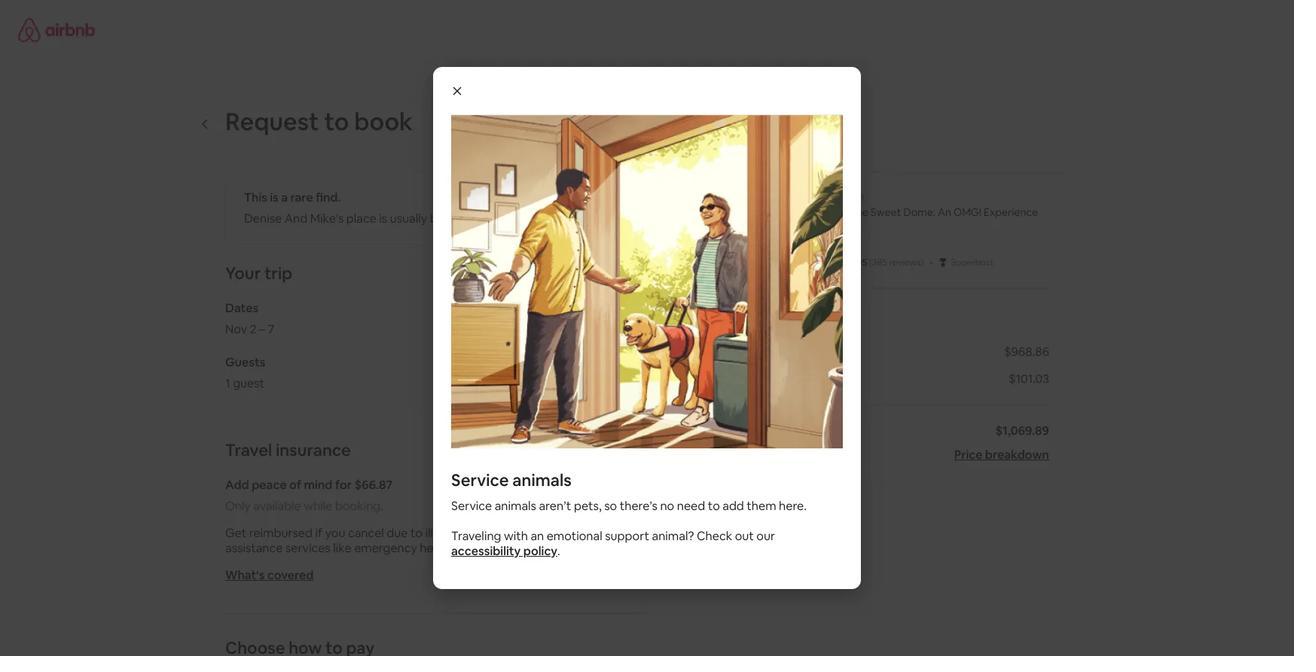 Task type: describe. For each thing, give the bounding box(es) containing it.
1 horizontal spatial place
[[542, 196, 565, 208]]

under
[[524, 402, 554, 415]]

like
[[333, 541, 352, 557]]

edit button for guests 1 guest
[[625, 355, 647, 371]]

animal? inside 'pets bringing a service animal?'
[[613, 453, 651, 467]]

them
[[747, 499, 776, 514]]

this for this is a rare find. denise and mike's place is usually booked.
[[244, 190, 267, 206]]

(usd)
[[767, 423, 800, 439]]

maximum
[[590, 196, 631, 208]]

edit button for dates nov 2 – 7
[[625, 301, 647, 316]]

1 for infants
[[729, 391, 734, 407]]

for inside add peace of mind for $66.87 only available while booking.
[[335, 478, 352, 493]]

get
[[225, 526, 246, 542]]

children
[[524, 331, 571, 347]]

ages
[[524, 351, 548, 364]]

age
[[524, 299, 543, 313]]

0 horizontal spatial infants.
[[572, 238, 602, 250]]

guests,
[[651, 196, 681, 208]]

get reimbursed if you cancel due to illness, flight delays, and more. plus, get assistance services like emergency help.
[[225, 526, 641, 557]]

–
[[259, 322, 265, 337]]

features
[[665, 226, 699, 238]]

services
[[285, 541, 331, 557]]

price breakdown
[[954, 447, 1049, 463]]

•
[[930, 255, 933, 270]]

aren't
[[539, 499, 571, 514]]

)
[[921, 257, 924, 269]]

accessibility policy link
[[451, 544, 557, 560]]

your trip
[[225, 263, 292, 284]]

to inside service animals dialog
[[708, 499, 720, 514]]

still
[[639, 238, 653, 250]]

infants
[[524, 382, 563, 398]]

mike's
[[310, 211, 344, 227]]

2 dome from the top
[[839, 206, 868, 219]]

pets inside this place has a maximum of 3 guests, not including infants. pets aren't allowed. the host indicated their place has features that aren't suitable for infants. if you're still interested, send the host a reservation request to get more details.
[[524, 208, 542, 220]]

an
[[938, 206, 951, 219]]

$968.86
[[1004, 344, 1049, 360]]

with
[[504, 529, 528, 545]]

get inside this place has a maximum of 3 guests, not including infants. pets aren't allowed. the host indicated their place has features that aren't suitable for infants. if you're still interested, send the host a reservation request to get more details.
[[618, 250, 632, 263]]

group containing infants
[[524, 382, 771, 416]]

mind
[[304, 478, 333, 493]]

13+
[[546, 299, 562, 313]]

(usd) button
[[767, 423, 800, 439]]

a inside 'pets bringing a service animal?'
[[567, 453, 573, 467]]

nights
[[745, 344, 780, 360]]

price
[[954, 447, 983, 463]]

while
[[304, 499, 333, 515]]

an
[[531, 529, 544, 545]]

dates nov 2 – 7
[[225, 301, 274, 337]]

traveling with an emotional support animal? check out our accessibility policy .
[[451, 529, 775, 560]]

travel
[[225, 440, 272, 461]]

suitable
[[524, 238, 556, 250]]

1 for children
[[729, 340, 734, 356]]

more
[[634, 250, 656, 263]]

to inside this place has a maximum of 3 guests, not including infants. pets aren't allowed. the host indicated their place has features that aren't suitable for infants. if you're still interested, send the host a reservation request to get more details.
[[607, 250, 616, 263]]

price breakdown button
[[954, 447, 1049, 463]]

infants under 2
[[524, 382, 563, 415]]

check
[[697, 529, 732, 545]]

traveling
[[451, 529, 501, 545]]

booking.
[[335, 499, 383, 515]]

service for service animals
[[451, 470, 509, 491]]

plus,
[[594, 526, 619, 542]]

flight
[[464, 526, 493, 542]]

cancel
[[348, 526, 384, 542]]

dates
[[225, 301, 259, 316]]

1 for adults
[[729, 289, 734, 305]]

rare
[[290, 190, 313, 206]]

service animals
[[451, 470, 572, 491]]

children ages 2–12
[[524, 331, 572, 364]]

your for your trip
[[225, 263, 261, 284]]

that
[[701, 226, 719, 238]]

emotional
[[547, 529, 602, 545]]

guests 1 guest
[[225, 355, 265, 392]]

animals for service animals aren't pets, so there's no need to add them here.
[[495, 499, 536, 514]]

add
[[723, 499, 744, 514]]

0 vertical spatial infants.
[[739, 196, 769, 208]]

request
[[225, 106, 319, 137]]

pets,
[[574, 499, 602, 514]]

send
[[702, 238, 722, 250]]

our
[[757, 529, 775, 545]]

so
[[604, 499, 617, 514]]

delays,
[[495, 526, 533, 542]]

2–12
[[551, 351, 572, 364]]

available
[[253, 499, 301, 515]]

total
[[775, 307, 812, 328]]

of inside this place has a maximum of 3 guests, not including infants. pets aren't allowed. the host indicated their place has features that aren't suitable for infants. if you're still interested, send the host a reservation request to get more details.
[[633, 196, 642, 208]]

add peace of mind for $66.87 only available while booking.
[[225, 478, 393, 515]]

a inside this is a rare find. denise and mike's place is usually booked.
[[281, 190, 288, 206]]

this place has a maximum of 3 guests, not including infants. pets aren't allowed. the host indicated their place has features that aren't suitable for infants. if you're still interested, send the host a reservation request to get more details.
[[524, 196, 769, 263]]

request
[[572, 250, 605, 263]]

no
[[660, 499, 674, 514]]

this is a rare find. denise and mike's place is usually booked.
[[244, 190, 475, 227]]

a right the
[[760, 238, 765, 250]]

group containing pets
[[524, 434, 771, 467]]

guests dialog
[[505, 110, 789, 547]]

3
[[644, 196, 649, 208]]

group containing children
[[524, 331, 771, 365]]

0 horizontal spatial is
[[270, 190, 279, 206]]

$101.03
[[1009, 371, 1049, 387]]

1 dome from the top
[[839, 191, 864, 203]]

.
[[557, 544, 560, 560]]



Task type: vqa. For each thing, say whether or not it's contained in the screenshot.
the December
no



Task type: locate. For each thing, give the bounding box(es) containing it.
trip
[[264, 263, 292, 284]]

of left 3
[[633, 196, 642, 208]]

reimbursed
[[249, 526, 313, 542]]

place
[[542, 196, 565, 208], [346, 211, 376, 227], [624, 226, 647, 238]]

0 horizontal spatial 2
[[250, 322, 257, 337]]

is left usually
[[379, 211, 387, 227]]

2 right 'under'
[[556, 402, 562, 415]]

guests for guests
[[524, 158, 580, 179]]

service for service animals aren't pets, so there's no need to add them here.
[[451, 499, 492, 514]]

1 up 0 on the bottom right of the page
[[729, 391, 734, 407]]

request to book
[[225, 106, 413, 137]]

group containing adults
[[524, 280, 771, 314]]

1 vertical spatial 2
[[556, 402, 562, 415]]

guests inside dialog
[[524, 158, 580, 179]]

pets bringing a service animal?
[[524, 434, 651, 467]]

1 horizontal spatial of
[[633, 196, 642, 208]]

animals
[[513, 470, 572, 491], [495, 499, 536, 514]]

what's covered button
[[225, 568, 314, 584]]

to left the add
[[708, 499, 720, 514]]

a left rare
[[281, 190, 288, 206]]

this inside this is a rare find. denise and mike's place is usually booked.
[[244, 190, 267, 206]]

sweet
[[871, 206, 901, 219]]

0 vertical spatial edit
[[625, 301, 647, 316]]

insurance
[[276, 440, 351, 461]]

animals down service animals
[[495, 499, 536, 514]]

1 vertical spatial guests
[[225, 355, 265, 371]]

emergency
[[354, 541, 417, 557]]

1 horizontal spatial is
[[379, 211, 387, 227]]

0 horizontal spatial for
[[335, 478, 352, 493]]

2 pets from the top
[[524, 434, 548, 449]]

0 vertical spatial get
[[618, 250, 632, 263]]

book
[[354, 106, 413, 137]]

if
[[315, 526, 323, 542]]

save
[[726, 508, 753, 524]]

0 horizontal spatial of
[[289, 478, 301, 493]]

place left allowed.
[[542, 196, 565, 208]]

dome left sweet
[[839, 206, 868, 219]]

infants. left if
[[572, 238, 602, 250]]

this inside this place has a maximum of 3 guests, not including infants. pets aren't allowed. the host indicated their place has features that aren't suitable for infants. if you're still interested, send the host a reservation request to get more details.
[[524, 196, 540, 208]]

0 horizontal spatial place
[[346, 211, 376, 227]]

1 vertical spatial dome
[[839, 206, 868, 219]]

out
[[735, 529, 754, 545]]

1 vertical spatial animal?
[[652, 529, 694, 545]]

what's covered
[[225, 568, 314, 584]]

to right request
[[607, 250, 616, 263]]

dome up 4.95 in the right top of the page
[[839, 191, 864, 203]]

2 for under
[[556, 402, 562, 415]]

peace
[[252, 478, 287, 493]]

0 vertical spatial dome
[[839, 191, 864, 203]]

1 horizontal spatial guests
[[524, 158, 580, 179]]

help.
[[420, 541, 446, 557]]

your for your total
[[736, 307, 772, 328]]

(
[[869, 257, 872, 269]]

need
[[677, 499, 705, 514]]

pets up the
[[524, 208, 542, 220]]

edit down more
[[625, 301, 647, 316]]

2 inside infants under 2
[[556, 402, 562, 415]]

infants. right including
[[739, 196, 769, 208]]

get right plus,
[[621, 526, 641, 542]]

animal?
[[613, 453, 651, 467], [652, 529, 694, 545]]

bringing a service animal? button
[[524, 452, 651, 467]]

animals down bringing
[[513, 470, 572, 491]]

1 vertical spatial pets
[[524, 434, 548, 449]]

0 vertical spatial of
[[633, 196, 642, 208]]

0 vertical spatial animals
[[513, 470, 572, 491]]

back image
[[200, 118, 212, 130]]

get left more
[[618, 250, 632, 263]]

to left book
[[324, 106, 349, 137]]

assistance
[[225, 541, 283, 557]]

a left maximum
[[583, 196, 588, 208]]

place right 'mike's'
[[346, 211, 376, 227]]

4.95 ( 385 reviews )
[[849, 257, 924, 269]]

to
[[324, 106, 349, 137], [607, 250, 616, 263], [708, 499, 720, 514], [411, 526, 423, 542]]

1 horizontal spatial this
[[524, 196, 540, 208]]

0
[[728, 443, 735, 458]]

2 edit button from the top
[[625, 355, 647, 371]]

has up indicated
[[567, 196, 581, 208]]

reviews
[[889, 257, 921, 269]]

0 vertical spatial guests
[[524, 158, 580, 179]]

place inside this is a rare find. denise and mike's place is usually booked.
[[346, 211, 376, 227]]

edit for guests 1 guest
[[625, 355, 647, 371]]

aren't left allowed.
[[544, 208, 568, 220]]

1
[[729, 289, 734, 305], [729, 340, 734, 356], [225, 376, 230, 392], [729, 391, 734, 407]]

guests up 'guest'
[[225, 355, 265, 371]]

details.
[[658, 250, 687, 263]]

edit for dates nov 2 – 7
[[625, 301, 647, 316]]

0 vertical spatial has
[[567, 196, 581, 208]]

1 vertical spatial edit button
[[625, 355, 647, 371]]

1 inside guests 1 guest
[[225, 376, 230, 392]]

edit button right "2–12"
[[625, 355, 647, 371]]

pets inside 'pets bringing a service animal?'
[[524, 434, 548, 449]]

3 group from the top
[[524, 382, 771, 416]]

illness,
[[425, 526, 461, 542]]

1 horizontal spatial 2
[[556, 402, 562, 415]]

5
[[736, 344, 743, 360]]

2 edit from the top
[[625, 355, 647, 371]]

guest
[[233, 376, 264, 392]]

nov
[[225, 322, 247, 337]]

get inside get reimbursed if you cancel due to illness, flight delays, and more. plus, get assistance services like emergency help.
[[621, 526, 641, 542]]

this up the
[[524, 196, 540, 208]]

0 horizontal spatial this
[[244, 190, 267, 206]]

0 vertical spatial animal?
[[613, 453, 651, 467]]

host
[[541, 226, 560, 238], [740, 238, 758, 250]]

and
[[285, 211, 307, 227]]

2 horizontal spatial place
[[624, 226, 647, 238]]

1 horizontal spatial host
[[740, 238, 758, 250]]

animal? right service
[[613, 453, 651, 467]]

2 inside dates nov 2 – 7
[[250, 322, 257, 337]]

to inside get reimbursed if you cancel due to illness, flight delays, and more. plus, get assistance services like emergency help.
[[411, 526, 423, 542]]

has
[[567, 196, 581, 208], [649, 226, 663, 238]]

animal? inside traveling with an emotional support animal? check out our accessibility policy .
[[652, 529, 694, 545]]

of inside add peace of mind for $66.87 only available while booking.
[[289, 478, 301, 493]]

$1,069.89
[[995, 423, 1049, 439]]

indicated
[[562, 226, 601, 238]]

your up dates
[[225, 263, 261, 284]]

this up denise
[[244, 190, 267, 206]]

aren't
[[544, 208, 568, 220], [721, 226, 745, 238]]

this for this place has a maximum of 3 guests, not including infants. pets aren't allowed. the host indicated their place has features that aren't suitable for infants. if you're still interested, send the host a reservation request to get more details.
[[524, 196, 540, 208]]

cancel
[[524, 508, 563, 524]]

save button
[[708, 498, 771, 535]]

1 vertical spatial for
[[335, 478, 352, 493]]

0 horizontal spatial guests
[[225, 355, 265, 371]]

group
[[524, 280, 771, 314], [524, 331, 771, 365], [524, 382, 771, 416], [524, 434, 771, 467]]

1 vertical spatial get
[[621, 526, 641, 542]]

pets up bringing
[[524, 434, 548, 449]]

1 edit from the top
[[625, 301, 647, 316]]

a left service
[[567, 453, 573, 467]]

1 horizontal spatial aren't
[[721, 226, 745, 238]]

their
[[603, 226, 622, 238]]

1 pets from the top
[[524, 208, 542, 220]]

usually
[[390, 211, 427, 227]]

2 for nov
[[250, 322, 257, 337]]

2
[[250, 322, 257, 337], [556, 402, 562, 415]]

a guest with a service animal being greeted by a host image
[[451, 115, 843, 449]]

0 vertical spatial edit button
[[625, 301, 647, 316]]

for right mind on the left bottom of the page
[[335, 478, 352, 493]]

1 vertical spatial infants.
[[572, 238, 602, 250]]

for right suitable on the left top
[[558, 238, 570, 250]]

0 vertical spatial aren't
[[544, 208, 568, 220]]

omg!
[[954, 206, 982, 219]]

your up 5 nights
[[736, 307, 772, 328]]

1 horizontal spatial infants.
[[739, 196, 769, 208]]

1 service from the top
[[451, 470, 509, 491]]

1 vertical spatial your
[[736, 307, 772, 328]]

edit button down more
[[625, 301, 647, 316]]

experience
[[984, 206, 1038, 219]]

0 horizontal spatial aren't
[[544, 208, 568, 220]]

animals for service animals
[[513, 470, 572, 491]]

support
[[605, 529, 649, 545]]

1 vertical spatial is
[[379, 211, 387, 227]]

4 group from the top
[[524, 434, 771, 467]]

a
[[281, 190, 288, 206], [583, 196, 588, 208], [760, 238, 765, 250], [567, 453, 573, 467]]

2 left –
[[250, 322, 257, 337]]

0 vertical spatial is
[[270, 190, 279, 206]]

the
[[724, 238, 738, 250]]

is up denise
[[270, 190, 279, 206]]

$66.87
[[354, 478, 393, 493]]

for inside this place has a maximum of 3 guests, not including infants. pets aren't allowed. the host indicated their place has features that aren't suitable for infants. if you're still interested, send the host a reservation request to get more details.
[[558, 238, 570, 250]]

to right due
[[411, 526, 423, 542]]

travel insurance
[[225, 440, 351, 461]]

0 vertical spatial 2
[[250, 322, 257, 337]]

1 down the
[[729, 289, 734, 305]]

1 vertical spatial edit
[[625, 355, 647, 371]]

2 service from the top
[[451, 499, 492, 514]]

1 vertical spatial has
[[649, 226, 663, 238]]

0 horizontal spatial has
[[567, 196, 581, 208]]

cancel button
[[524, 508, 563, 524]]

this
[[244, 190, 267, 206], [524, 196, 540, 208]]

service
[[451, 470, 509, 491], [451, 499, 492, 514]]

0 vertical spatial pets
[[524, 208, 542, 220]]

including
[[699, 196, 737, 208]]

place right their
[[624, 226, 647, 238]]

has left features
[[649, 226, 663, 238]]

1 vertical spatial service
[[451, 499, 492, 514]]

2 group from the top
[[524, 331, 771, 365]]

0 horizontal spatial animal?
[[613, 453, 651, 467]]

service animals dialog
[[433, 67, 861, 590]]

1 vertical spatial animals
[[495, 499, 536, 514]]

1 edit button from the top
[[625, 301, 647, 316]]

you
[[325, 526, 345, 542]]

1 horizontal spatial has
[[649, 226, 663, 238]]

1 vertical spatial aren't
[[721, 226, 745, 238]]

1 group from the top
[[524, 280, 771, 314]]

breakdown
[[985, 447, 1049, 463]]

1 horizontal spatial your
[[736, 307, 772, 328]]

1 vertical spatial of
[[289, 478, 301, 493]]

1 horizontal spatial for
[[558, 238, 570, 250]]

total
[[736, 423, 765, 439]]

of left mind on the left bottom of the page
[[289, 478, 301, 493]]

due
[[387, 526, 408, 542]]

0 vertical spatial your
[[225, 263, 261, 284]]

animal? down no
[[652, 529, 694, 545]]

guests up allowed.
[[524, 158, 580, 179]]

add
[[225, 478, 249, 493]]

1 left 'guest'
[[225, 376, 230, 392]]

not
[[683, 196, 697, 208]]

total (usd)
[[736, 423, 800, 439]]

385
[[872, 257, 887, 269]]

guests for guests 1 guest
[[225, 355, 265, 371]]

edit right "2–12"
[[625, 355, 647, 371]]

if
[[604, 238, 610, 250]]

1 left the 5
[[729, 340, 734, 356]]

adults age 13+
[[524, 280, 562, 313]]

find.
[[316, 190, 341, 206]]

0 horizontal spatial host
[[541, 226, 560, 238]]

0 vertical spatial service
[[451, 470, 509, 491]]

0 horizontal spatial your
[[225, 263, 261, 284]]

7
[[268, 322, 274, 337]]

guests
[[524, 158, 580, 179], [225, 355, 265, 371]]

edit button
[[625, 301, 647, 316], [625, 355, 647, 371]]

and
[[536, 526, 557, 542]]

booked.
[[430, 211, 475, 227]]

aren't right that
[[721, 226, 745, 238]]

interested,
[[655, 238, 700, 250]]

is
[[270, 190, 279, 206], [379, 211, 387, 227]]

0 vertical spatial for
[[558, 238, 570, 250]]

service
[[575, 453, 611, 467]]

1 horizontal spatial animal?
[[652, 529, 694, 545]]

the
[[524, 226, 539, 238]]



